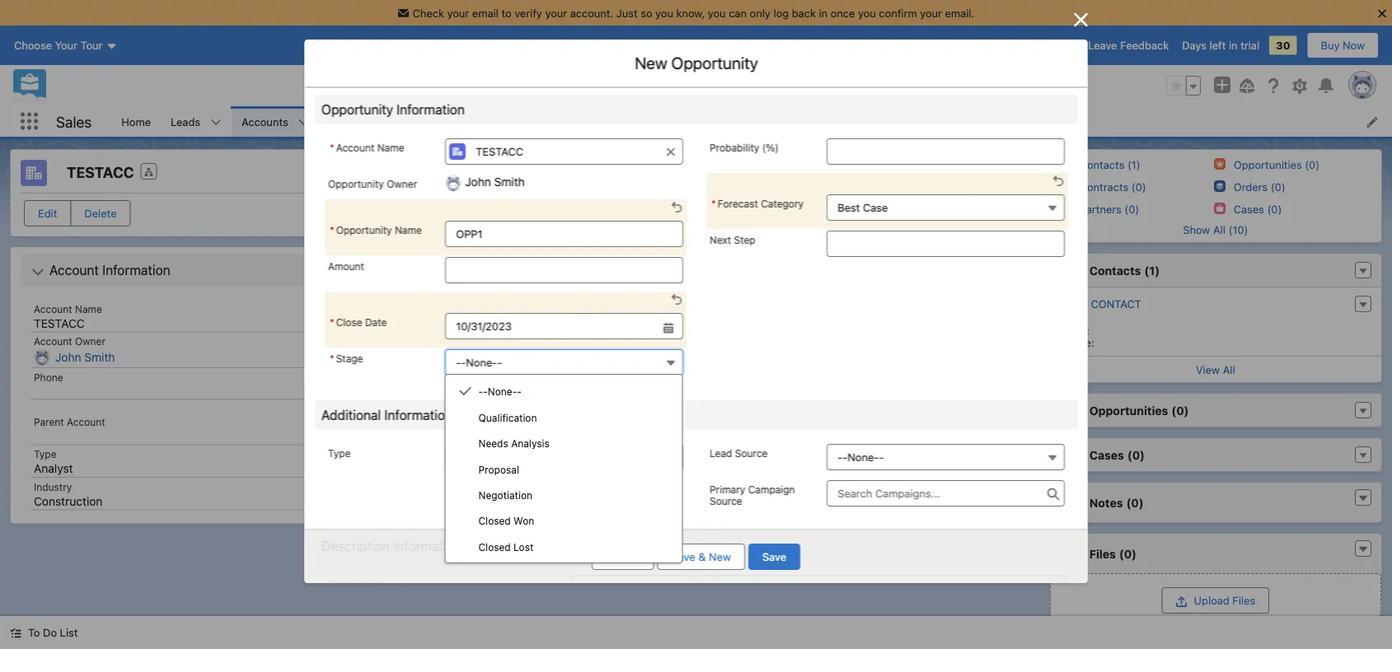 Task type: describe. For each thing, give the bounding box(es) containing it.
tab list containing activity
[[364, 157, 1029, 190]]

2
[[455, 230, 461, 242]]

qt
[[976, 115, 990, 128]]

next
[[709, 234, 731, 246]]

show
[[1183, 223, 1211, 236]]

all for the leftmost view all link
[[704, 311, 716, 323]]

leads
[[171, 115, 200, 128]]

log
[[774, 7, 789, 19]]

accounts
[[242, 115, 288, 128]]

Forecast Category, Best Case button
[[827, 195, 1065, 221]]

owner for account owner
[[75, 336, 106, 348]]

needs analysis
[[479, 438, 550, 450]]

quotes list item
[[852, 106, 929, 137]]

parent account
[[34, 416, 105, 428]]

phone cell
[[690, 252, 789, 280]]

1 horizontal spatial view all link
[[1050, 356, 1382, 383]]

information for opportunity information
[[396, 101, 465, 117]]

edit button
[[24, 200, 71, 227]]

edit
[[38, 207, 57, 220]]

analysis
[[511, 438, 550, 450]]

Amount text field
[[445, 257, 683, 284]]

--none-- option
[[446, 378, 682, 405]]

* opportunity name
[[329, 224, 422, 236]]

show all (10) link
[[1183, 223, 1249, 236]]

Stage, --None-- button
[[445, 350, 683, 376]]

* forecast category best case
[[711, 198, 888, 214]]

all for rightmost view all link
[[1223, 364, 1236, 376]]

activity link
[[374, 157, 418, 190]]

dashboards list item
[[670, 106, 771, 137]]

0 horizontal spatial to
[[502, 7, 512, 19]]

to
[[28, 627, 40, 639]]

orders image
[[1214, 181, 1226, 192]]

new up "search..." button
[[635, 53, 667, 73]]

--none-- inside button
[[456, 357, 502, 369]]

0 vertical spatial testacc
[[67, 164, 134, 181]]

forecast
[[717, 198, 758, 209]]

text default image for --none--
[[459, 385, 472, 398]]

opportunity up * account name
[[321, 101, 393, 117]]

smith
[[84, 351, 115, 364]]

account for name
[[34, 303, 72, 315]]

contact for the right test contact 'link'
[[1091, 298, 1142, 310]]

john smith
[[55, 351, 115, 364]]

leave
[[1089, 39, 1118, 52]]

upload
[[1194, 595, 1230, 607]]

only
[[750, 7, 771, 19]]

days
[[1183, 39, 1207, 52]]

account image
[[21, 160, 47, 186]]

2 horizontal spatial test
[[1062, 298, 1088, 310]]

text default image for notes (0)
[[1358, 493, 1369, 505]]

save & new
[[672, 551, 731, 564]]

list containing home
[[112, 106, 1393, 137]]

&
[[699, 551, 706, 564]]

* for * close date
[[329, 317, 334, 328]]

1 vertical spatial in
[[1229, 39, 1238, 52]]

contacts image
[[375, 204, 394, 223]]

closed for closed lost
[[479, 542, 511, 553]]

account information
[[49, 263, 170, 278]]

opportunity down contacts image
[[336, 224, 392, 236]]

check your email to verify your account. just so you know, you can only log back in once you confirm your email.
[[413, 7, 975, 19]]

Next Step text field
[[827, 231, 1065, 257]]

0 horizontal spatial type
[[34, 449, 57, 460]]

john smith link
[[55, 351, 115, 365]]

contacts image
[[1060, 158, 1072, 170]]

text default image for account information
[[31, 266, 45, 279]]

probability
[[709, 142, 759, 153]]

notes (0)
[[1090, 496, 1144, 510]]

calendar list item
[[516, 106, 602, 137]]

1 horizontal spatial type
[[328, 448, 350, 459]]

test contact link inside contacts grid
[[442, 286, 522, 299]]

buy now button
[[1307, 32, 1379, 59]]

test contact for test contact 'link' within contacts grid
[[442, 286, 522, 298]]

(%)
[[762, 142, 779, 153]]

opportunities (0) inside 'sales' tab panel
[[404, 354, 504, 368]]

2 your from the left
[[545, 7, 567, 19]]

Probability (%) text field
[[827, 139, 1065, 165]]

contracts (0)
[[404, 405, 481, 419]]

contracts image for contracts
[[375, 402, 394, 422]]

1 horizontal spatial test contact link
[[1062, 298, 1142, 311]]

to do list button
[[0, 617, 88, 650]]

service
[[672, 165, 717, 181]]

new down primary campaign source text box
[[981, 508, 1003, 521]]

new right &
[[709, 551, 731, 564]]

0 horizontal spatial view all link
[[365, 303, 1028, 330]]

1 horizontal spatial opportunities (0)
[[1090, 404, 1189, 417]]

best case list item
[[706, 173, 1068, 229]]

now
[[1343, 39, 1365, 52]]

cancel
[[606, 551, 640, 564]]

test contact for the right test contact 'link'
[[1062, 298, 1142, 310]]

dashboards link
[[670, 106, 750, 137]]

2 you from the left
[[708, 7, 726, 19]]

* test qt
[[939, 115, 990, 128]]

2 vertical spatial list item
[[324, 292, 686, 348]]

3 your from the left
[[920, 7, 942, 19]]

date
[[365, 317, 387, 328]]

TESTACC text field
[[445, 139, 683, 165]]

details link
[[448, 157, 489, 190]]

amount
[[328, 261, 364, 272]]

0 vertical spatial list item
[[929, 106, 1038, 137]]

ago
[[504, 230, 521, 242]]

additional information
[[321, 407, 452, 423]]

add to campaign button
[[855, 204, 969, 230]]

orders (0)
[[1234, 181, 1286, 193]]

orders (0)
[[404, 457, 464, 470]]

cases (0)
[[1090, 448, 1145, 462]]

inverse image
[[1071, 10, 1091, 30]]

feedback
[[1121, 39, 1169, 52]]

step
[[734, 234, 755, 246]]

edit parent account image
[[307, 430, 318, 442]]

contacts status
[[375, 230, 412, 242]]

analyst
[[34, 462, 73, 476]]

view for rightmost view all link
[[1196, 364, 1220, 376]]

opportunity owner
[[328, 178, 417, 190]]

1 item • updated 2 minutes ago
[[375, 230, 521, 242]]

account name
[[34, 303, 102, 315]]

view all inside 'sales' tab panel
[[677, 311, 716, 323]]

* for * test qt
[[939, 115, 944, 128]]

(0) inside files element
[[1120, 547, 1137, 561]]

orders
[[404, 457, 443, 470]]

additional
[[321, 407, 381, 423]]

1 horizontal spatial group
[[1167, 76, 1201, 96]]

service link
[[672, 157, 717, 190]]

category
[[761, 198, 804, 209]]

Primary Campaign Source text field
[[827, 481, 1065, 507]]

activity
[[374, 165, 418, 181]]

--none-- inside option
[[479, 386, 522, 398]]

won
[[514, 516, 534, 527]]

text default image inside to do list button
[[10, 628, 21, 639]]

partners link
[[404, 507, 477, 522]]

1 horizontal spatial view all
[[1196, 364, 1236, 376]]

probability (%)
[[709, 142, 779, 153]]

text default image for files (0)
[[1358, 544, 1369, 556]]

account.
[[570, 7, 614, 19]]

home
[[121, 115, 151, 128]]

cases (0)
[[1234, 203, 1282, 215]]

upload files
[[1194, 595, 1256, 607]]

contacts inside list item
[[330, 115, 375, 128]]

contact for test contact 'link' within contacts grid
[[472, 286, 522, 298]]



Task type: vqa. For each thing, say whether or not it's contained in the screenshot.
Probability (%) text field
yes



Task type: locate. For each thing, give the bounding box(es) containing it.
account down contacts link
[[336, 142, 374, 153]]

1 vertical spatial new button
[[968, 502, 1016, 527]]

none- inside lead source --none--
[[847, 451, 879, 464]]

phone
[[34, 372, 63, 383]]

contacts (1)
[[1080, 158, 1141, 171]]

1 vertical spatial testacc
[[34, 317, 85, 330]]

account inside dropdown button
[[49, 263, 99, 278]]

information for account information
[[102, 263, 170, 278]]

contracts
[[404, 405, 461, 419]]

1 vertical spatial --none--
[[479, 386, 522, 398]]

save down primary campaign source
[[763, 551, 787, 564]]

text default image right qt
[[1019, 116, 1031, 128]]

buy now
[[1321, 39, 1365, 52]]

description
[[321, 538, 390, 554]]

test inside list
[[947, 115, 973, 128]]

None text field
[[445, 221, 683, 247]]

action image
[[987, 252, 1028, 279]]

0 horizontal spatial view all
[[677, 311, 716, 323]]

contacts
[[330, 115, 375, 128], [404, 207, 456, 220], [1090, 264, 1141, 277]]

negotiation
[[479, 490, 533, 502]]

0 vertical spatial sales
[[56, 113, 92, 130]]

opportunities (0) up cases (0)
[[1090, 404, 1189, 417]]

test contact up 'email:'
[[1062, 298, 1142, 310]]

1 vertical spatial files
[[1233, 595, 1256, 607]]

your left 'email.'
[[920, 7, 942, 19]]

* left close
[[329, 317, 334, 328]]

closed lost
[[479, 542, 534, 553]]

(10)
[[1229, 223, 1249, 236]]

0 horizontal spatial test
[[442, 286, 469, 298]]

* for * forecast category best case
[[711, 198, 716, 209]]

0 horizontal spatial contracts image
[[375, 402, 394, 422]]

sales inside "tab list"
[[518, 165, 553, 181]]

1 horizontal spatial files
[[1233, 595, 1256, 607]]

primary campaign source
[[709, 484, 795, 507]]

contacts for test contact element on the right of the page
[[1090, 264, 1141, 277]]

(1) inside 'sales' tab panel
[[459, 207, 475, 220]]

save left &
[[672, 551, 696, 564]]

details
[[448, 165, 489, 181]]

0 horizontal spatial in
[[819, 7, 828, 19]]

new button up action image
[[968, 204, 1018, 230]]

0 horizontal spatial your
[[447, 7, 469, 19]]

updated
[[412, 230, 452, 242]]

1 vertical spatial view all link
[[1050, 356, 1382, 383]]

test contact element
[[1050, 294, 1382, 350]]

1 horizontal spatial view
[[1196, 364, 1220, 376]]

0 vertical spatial contracts image
[[1060, 181, 1072, 192]]

1 new button from the top
[[968, 204, 1018, 230]]

test up 'email:'
[[1062, 298, 1088, 310]]

files
[[1090, 547, 1116, 561], [1233, 595, 1256, 607]]

view for the leftmost view all link
[[677, 311, 701, 323]]

testacc down the account name
[[34, 317, 85, 330]]

0 horizontal spatial sales
[[56, 113, 92, 130]]

save inside button
[[672, 551, 696, 564]]

item
[[382, 230, 402, 242]]

information for additional information
[[384, 407, 452, 423]]

* for * stage
[[329, 353, 334, 364]]

opportunities up cases (0)
[[1090, 404, 1169, 417]]

none-
[[466, 357, 497, 369], [488, 386, 517, 398], [847, 451, 879, 464]]

in right back
[[819, 7, 828, 19]]

view down contacts grid
[[677, 311, 701, 323]]

text default image inside files element
[[1358, 544, 1369, 556]]

next step
[[709, 234, 755, 246]]

* down contacts link
[[329, 142, 334, 153]]

0 horizontal spatial test contact link
[[442, 286, 522, 299]]

name
[[377, 142, 404, 153], [394, 224, 422, 236], [440, 259, 471, 272], [75, 303, 102, 315]]

add to campaign
[[869, 211, 955, 223]]

account up account owner
[[34, 303, 72, 315]]

your right verify
[[545, 7, 567, 19]]

sales
[[56, 113, 92, 130], [518, 165, 553, 181]]

list box
[[445, 374, 683, 564]]

1 horizontal spatial (1)
[[1145, 264, 1160, 277]]

0 vertical spatial contacts
[[330, 115, 375, 128]]

contacts up * account name
[[330, 115, 375, 128]]

0 vertical spatial (1)
[[459, 207, 475, 220]]

to right add
[[891, 211, 901, 223]]

lost
[[514, 542, 534, 553]]

account owner
[[34, 336, 106, 348]]

none- inside button
[[466, 357, 497, 369]]

source inside primary campaign source
[[709, 496, 742, 507]]

owner
[[386, 178, 417, 190], [75, 336, 106, 348]]

test down 2
[[442, 286, 469, 298]]

test
[[947, 115, 973, 128], [442, 286, 469, 298], [1062, 298, 1088, 310]]

opportunities image for opportunities
[[1060, 401, 1080, 420]]

1 horizontal spatial test
[[947, 115, 973, 128]]

opportunities (0)
[[1234, 158, 1320, 171]]

view all link down test contact element on the right of the page
[[1050, 356, 1382, 383]]

view inside 'sales' tab panel
[[677, 311, 701, 323]]

* up probability (%) text field
[[939, 115, 944, 128]]

contacts (1) for test contact element on the right of the page
[[1090, 264, 1160, 277]]

contact down the minutes
[[472, 286, 522, 298]]

save
[[672, 551, 696, 564], [763, 551, 787, 564]]

group up stage, --none-- button
[[328, 313, 683, 340]]

--none-- up contracts (0)
[[456, 357, 502, 369]]

you right 'so'
[[656, 7, 674, 19]]

(1) for test contact element on the right of the page
[[1145, 264, 1160, 277]]

leads link
[[161, 106, 210, 137]]

cases image
[[1060, 445, 1080, 465]]

save & new button
[[658, 544, 745, 571]]

* left stage
[[329, 353, 334, 364]]

2 vertical spatial none-
[[847, 451, 879, 464]]

1 vertical spatial source
[[709, 496, 742, 507]]

opportunities list item
[[406, 106, 516, 137]]

contacts inside 'sales' tab panel
[[404, 207, 456, 220]]

* for * account name
[[329, 142, 334, 153]]

0 vertical spatial campaign
[[904, 211, 955, 223]]

title cell
[[888, 252, 987, 280]]

0 vertical spatial all
[[1214, 223, 1226, 236]]

home link
[[112, 106, 161, 137]]

sales left home
[[56, 113, 92, 130]]

* stage
[[329, 353, 363, 364]]

owner for opportunity owner
[[386, 178, 417, 190]]

dashboards
[[680, 115, 740, 128]]

0 horizontal spatial contacts
[[330, 115, 375, 128]]

opportunities inside opportunities link
[[416, 115, 484, 128]]

forecasts
[[611, 115, 660, 128]]

1 vertical spatial (1)
[[1145, 264, 1160, 277]]

text default image
[[1358, 493, 1369, 505], [1358, 544, 1369, 556], [10, 628, 21, 639]]

text default image up contracts (0)
[[459, 385, 472, 398]]

search...
[[538, 80, 582, 92]]

0 vertical spatial to
[[502, 7, 512, 19]]

search... button
[[506, 73, 836, 99]]

1 you from the left
[[656, 7, 674, 19]]

text default image
[[1019, 116, 1031, 128], [31, 266, 45, 279], [459, 385, 472, 398]]

text default image inside --none-- option
[[459, 385, 472, 398]]

opportunity
[[671, 53, 758, 73], [321, 101, 393, 117], [328, 178, 384, 190], [336, 224, 392, 236]]

type down "additional"
[[328, 448, 350, 459]]

2 horizontal spatial text default image
[[1019, 116, 1031, 128]]

3 you from the left
[[858, 7, 876, 19]]

reports
[[781, 115, 820, 128]]

-
[[456, 357, 461, 369], [461, 357, 466, 369], [497, 357, 502, 369], [479, 386, 483, 398], [483, 386, 488, 398], [517, 386, 522, 398], [837, 451, 842, 464], [842, 451, 847, 464], [879, 451, 884, 464]]

account up john
[[34, 336, 72, 348]]

lead
[[709, 448, 732, 459]]

opportunities image
[[1214, 158, 1226, 170], [1060, 401, 1080, 420]]

test contact link up 'email:'
[[1062, 298, 1142, 311]]

files element
[[1049, 533, 1383, 649]]

campaign down lead source --none--
[[748, 484, 795, 496]]

2 horizontal spatial contacts
[[1090, 264, 1141, 277]]

none- inside option
[[488, 386, 517, 398]]

information up activity at the left
[[396, 101, 465, 117]]

text default image inside list
[[1019, 116, 1031, 128]]

information for description information
[[393, 538, 461, 554]]

account for owner
[[34, 336, 72, 348]]

1 horizontal spatial contracts image
[[1060, 181, 1072, 192]]

contacts (1) up updated
[[404, 207, 475, 220]]

list item up probability (%) text field
[[929, 106, 1038, 137]]

action cell
[[987, 252, 1028, 280]]

0 horizontal spatial campaign
[[748, 484, 795, 496]]

contracts image
[[1060, 181, 1072, 192], [375, 402, 394, 422]]

view all down test contact element on the right of the page
[[1196, 364, 1236, 376]]

1 horizontal spatial you
[[708, 7, 726, 19]]

view all link down 'phone' cell at the top of page
[[365, 303, 1028, 330]]

tab list
[[364, 157, 1029, 190]]

save button
[[749, 544, 801, 571]]

1 vertical spatial opportunities (0)
[[1090, 404, 1189, 417]]

testacc up delete
[[67, 164, 134, 181]]

2 vertical spatial contacts
[[1090, 264, 1141, 277]]

cases
[[1090, 448, 1125, 462]]

owner up contacts image
[[386, 178, 417, 190]]

contracts image down contacts icon
[[1060, 181, 1072, 192]]

1 vertical spatial list item
[[324, 200, 686, 256]]

partners (0) link
[[1080, 203, 1140, 216]]

opportunities image up cases icon
[[1060, 401, 1080, 420]]

campaign up next step text field
[[904, 211, 955, 223]]

email.
[[945, 7, 975, 19]]

row number image
[[365, 252, 408, 279]]

type up analyst
[[34, 449, 57, 460]]

(1) for the contacts status
[[459, 207, 475, 220]]

1 vertical spatial opportunities image
[[1060, 401, 1080, 420]]

account up the account name
[[49, 263, 99, 278]]

opportunity information
[[321, 101, 465, 117]]

0 vertical spatial opportunities image
[[1214, 158, 1226, 170]]

contacts (1) inside 'sales' tab panel
[[404, 207, 475, 220]]

all down contacts grid
[[704, 311, 716, 323]]

contracts image left contracts
[[375, 402, 394, 422]]

john
[[55, 351, 81, 364]]

1 horizontal spatial campaign
[[904, 211, 955, 223]]

1 horizontal spatial owner
[[386, 178, 417, 190]]

just
[[617, 7, 638, 19]]

cases image
[[1214, 203, 1226, 214]]

text default image up the account name
[[31, 266, 45, 279]]

None text field
[[445, 313, 683, 340]]

accounts list item
[[232, 106, 320, 137]]

0 horizontal spatial (1)
[[459, 207, 475, 220]]

1
[[375, 230, 379, 242]]

contacts link
[[320, 106, 384, 137]]

1 horizontal spatial your
[[545, 7, 567, 19]]

closed down closed won
[[479, 542, 511, 553]]

0 vertical spatial text default image
[[1019, 116, 1031, 128]]

30
[[1276, 39, 1291, 52]]

delete button
[[70, 200, 131, 227]]

0 vertical spatial owner
[[386, 178, 417, 190]]

1 vertical spatial view
[[1196, 364, 1220, 376]]

contacts for the contacts status
[[404, 207, 456, 220]]

group containing *
[[328, 313, 683, 340]]

your left the email at the left top
[[447, 7, 469, 19]]

contacts (1)
[[404, 207, 475, 220], [1090, 264, 1160, 277]]

1 vertical spatial owner
[[75, 336, 106, 348]]

1 horizontal spatial test contact
[[1062, 298, 1142, 310]]

* left forecast
[[711, 198, 716, 209]]

2 closed from the top
[[479, 542, 511, 553]]

2 vertical spatial text default image
[[10, 628, 21, 639]]

2 save from the left
[[763, 551, 787, 564]]

1 horizontal spatial opportunities image
[[1214, 158, 1226, 170]]

--none-- up qualification
[[479, 386, 522, 398]]

proposal
[[479, 464, 519, 476]]

left
[[1210, 39, 1226, 52]]

email cell
[[789, 252, 888, 280]]

source inside lead source --none--
[[735, 448, 768, 459]]

list item up stage, --none-- button
[[324, 292, 686, 348]]

opportunity up "search..." button
[[671, 53, 758, 73]]

1 vertical spatial opportunities
[[404, 354, 483, 368]]

so
[[641, 7, 653, 19]]

list
[[112, 106, 1393, 137]]

confirm
[[879, 7, 917, 19]]

1 vertical spatial to
[[891, 211, 901, 223]]

row number cell
[[365, 252, 408, 280]]

* inside group
[[329, 317, 334, 328]]

test contact inside contacts grid
[[442, 286, 522, 298]]

new up action image
[[982, 211, 1004, 223]]

all left (10)
[[1214, 223, 1226, 236]]

1 horizontal spatial in
[[1229, 39, 1238, 52]]

opportunities (0) up contracts (0)
[[404, 354, 504, 368]]

contacts grid
[[365, 252, 1028, 304]]

1 horizontal spatial contacts
[[404, 207, 456, 220]]

notes
[[1090, 496, 1123, 510]]

test contact link
[[442, 286, 522, 299], [1062, 298, 1142, 311]]

contact inside grid
[[472, 286, 522, 298]]

you right once
[[858, 7, 876, 19]]

test contact link down the minutes
[[442, 286, 522, 299]]

2 vertical spatial all
[[1223, 364, 1236, 376]]

opportunities image for opportunities (0)
[[1214, 158, 1226, 170]]

new button down lead source, --none-- button
[[968, 502, 1016, 527]]

files down notes at the right
[[1090, 547, 1116, 561]]

opportunities inside 'sales' tab panel
[[404, 354, 483, 368]]

can
[[729, 7, 747, 19]]

1 vertical spatial closed
[[479, 542, 511, 553]]

0 horizontal spatial opportunities image
[[1060, 401, 1080, 420]]

sales down testacc text field
[[518, 165, 553, 181]]

text default image inside account information dropdown button
[[31, 266, 45, 279]]

closed for closed won
[[479, 516, 511, 527]]

closed won
[[479, 516, 534, 527]]

(0)
[[486, 354, 504, 368], [1172, 404, 1189, 417], [464, 405, 481, 419], [1128, 448, 1145, 462], [447, 457, 464, 470], [1127, 496, 1144, 510], [1120, 547, 1137, 561]]

0 horizontal spatial opportunities (0)
[[404, 354, 504, 368]]

in right left
[[1229, 39, 1238, 52]]

source right lead
[[735, 448, 768, 459]]

to inside button
[[891, 211, 901, 223]]

view down test contact element on the right of the page
[[1196, 364, 1220, 376]]

0 horizontal spatial contacts (1)
[[404, 207, 475, 220]]

1 horizontal spatial save
[[763, 551, 787, 564]]

account right parent
[[67, 416, 105, 428]]

email
[[472, 7, 499, 19]]

2 horizontal spatial you
[[858, 7, 876, 19]]

quotes
[[861, 115, 897, 128]]

0 vertical spatial text default image
[[1358, 493, 1369, 505]]

opportunities up details
[[416, 115, 484, 128]]

1 vertical spatial none-
[[488, 386, 517, 398]]

1 horizontal spatial contact
[[1091, 298, 1142, 310]]

buy
[[1321, 39, 1340, 52]]

2 vertical spatial opportunities
[[1090, 404, 1169, 417]]

1 vertical spatial contacts (1)
[[1090, 264, 1160, 277]]

1 closed from the top
[[479, 516, 511, 527]]

all
[[1214, 223, 1226, 236], [704, 311, 716, 323], [1223, 364, 1236, 376]]

1 horizontal spatial sales
[[518, 165, 553, 181]]

1 vertical spatial contracts image
[[375, 402, 394, 422]]

1 vertical spatial view all
[[1196, 364, 1236, 376]]

all inside 'sales' tab panel
[[704, 311, 716, 323]]

2 new button from the top
[[968, 502, 1016, 527]]

test inside contacts grid
[[442, 286, 469, 298]]

phone:
[[1060, 336, 1095, 349]]

information up orders
[[384, 407, 452, 423]]

list box containing --none--
[[445, 374, 683, 564]]

group
[[1167, 76, 1201, 96], [328, 313, 683, 340]]

name inside button
[[440, 259, 471, 272]]

1 save from the left
[[672, 551, 696, 564]]

1 vertical spatial sales
[[518, 165, 553, 181]]

quotes link
[[852, 106, 907, 137]]

opportunities up contracts (0)
[[404, 354, 483, 368]]

save for save & new
[[672, 551, 696, 564]]

best
[[837, 202, 860, 214]]

test contact
[[442, 286, 522, 298], [1062, 298, 1142, 310]]

0 horizontal spatial test contact
[[442, 286, 522, 298]]

reports link
[[771, 106, 830, 137]]

0 horizontal spatial owner
[[75, 336, 106, 348]]

contacts down partners (0) link
[[1090, 264, 1141, 277]]

* up amount on the left top of page
[[329, 224, 334, 236]]

cell
[[408, 252, 434, 280]]

group down days
[[1167, 76, 1201, 96]]

name cell
[[434, 252, 690, 280]]

information down partners
[[393, 538, 461, 554]]

1 your from the left
[[447, 7, 469, 19]]

reports list item
[[771, 106, 852, 137]]

show all (10)
[[1183, 223, 1249, 236]]

* account name
[[329, 142, 404, 153]]

new button
[[968, 204, 1018, 230], [968, 502, 1016, 527]]

files right "upload"
[[1233, 595, 1256, 607]]

opportunities image up orders icon
[[1214, 158, 1226, 170]]

email: phone:
[[1060, 324, 1095, 349]]

information down delete button
[[102, 263, 170, 278]]

partners image
[[1060, 203, 1072, 214]]

closed down negotiation
[[479, 516, 511, 527]]

1 vertical spatial all
[[704, 311, 716, 323]]

Lead Source button
[[827, 444, 1065, 471]]

test contact down the minutes
[[442, 286, 522, 298]]

* inside list
[[939, 115, 944, 128]]

•
[[405, 230, 410, 242]]

calendar link
[[516, 106, 580, 137]]

list item down the sales link
[[324, 200, 686, 256]]

0 vertical spatial opportunities (0)
[[404, 354, 504, 368]]

to right the email at the left top
[[502, 7, 512, 19]]

0 horizontal spatial save
[[672, 551, 696, 564]]

contacts up updated
[[404, 207, 456, 220]]

0 vertical spatial in
[[819, 7, 828, 19]]

source down lead
[[709, 496, 742, 507]]

test left qt
[[947, 115, 973, 128]]

check
[[413, 7, 444, 19]]

1 vertical spatial contacts
[[404, 207, 456, 220]]

save for save
[[763, 551, 787, 564]]

you left can
[[708, 7, 726, 19]]

orders (0) link
[[1234, 181, 1286, 194]]

0 vertical spatial view all link
[[365, 303, 1028, 330]]

campaign inside primary campaign source
[[748, 484, 795, 496]]

sales tab panel
[[364, 190, 1029, 535]]

sales link
[[518, 157, 553, 190]]

opportunities link
[[406, 106, 494, 137]]

new opportunity
[[635, 53, 758, 73]]

2 vertical spatial text default image
[[459, 385, 472, 398]]

information inside account information dropdown button
[[102, 263, 170, 278]]

contacts list item
[[320, 106, 406, 137]]

leads list item
[[161, 106, 232, 137]]

* for * opportunity name
[[329, 224, 334, 236]]

campaign inside button
[[904, 211, 955, 223]]

files (0)
[[1090, 547, 1137, 561]]

1 vertical spatial text default image
[[1358, 544, 1369, 556]]

0 vertical spatial contacts (1)
[[404, 207, 475, 220]]

email:
[[1060, 324, 1090, 336]]

cancel button
[[592, 544, 654, 571]]

all down test contact element on the right of the page
[[1223, 364, 1236, 376]]

0 vertical spatial new button
[[968, 204, 1018, 230]]

0 vertical spatial opportunities
[[416, 115, 484, 128]]

1 horizontal spatial to
[[891, 211, 901, 223]]

0 vertical spatial files
[[1090, 547, 1116, 561]]

contact up email: phone: on the right
[[1091, 298, 1142, 310]]

list item
[[929, 106, 1038, 137], [324, 200, 686, 256], [324, 292, 686, 348]]

view all down contacts grid
[[677, 311, 716, 323]]

0 horizontal spatial files
[[1090, 547, 1116, 561]]

contacts (1) down partners (0) link
[[1090, 264, 1160, 277]]

contracts image for contracts (0)
[[1060, 181, 1072, 192]]

new
[[635, 53, 667, 73], [982, 211, 1004, 223], [981, 508, 1003, 521], [709, 551, 731, 564]]

0 vertical spatial view
[[677, 311, 701, 323]]

owner up john smith
[[75, 336, 106, 348]]

account for information
[[49, 263, 99, 278]]

opportunity down * account name
[[328, 178, 384, 190]]

1 horizontal spatial text default image
[[459, 385, 472, 398]]

account information button
[[24, 257, 329, 284]]

back
[[792, 7, 816, 19]]

* inside * forecast category best case
[[711, 198, 716, 209]]

save inside 'button'
[[763, 551, 787, 564]]

0 horizontal spatial view
[[677, 311, 701, 323]]

contacts (1) for the contacts status
[[404, 207, 475, 220]]

0 horizontal spatial you
[[656, 7, 674, 19]]



